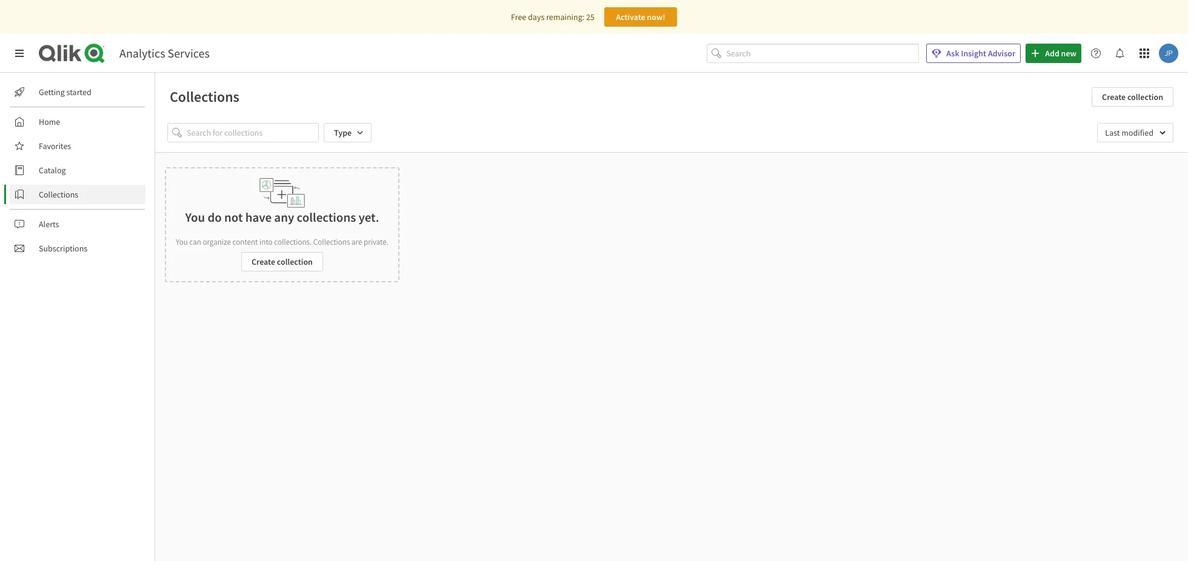 Task type: describe. For each thing, give the bounding box(es) containing it.
ask
[[947, 48, 959, 59]]

type button
[[324, 123, 372, 142]]

modified
[[1122, 127, 1154, 138]]

collection for bottommost create collection button
[[277, 256, 313, 267]]

0 horizontal spatial create
[[252, 256, 275, 267]]

home link
[[10, 112, 145, 132]]

free days remaining: 25
[[511, 12, 595, 22]]

close sidebar menu image
[[15, 48, 24, 58]]

content
[[232, 237, 258, 247]]

remaining:
[[546, 12, 585, 22]]

you can organize content into collections. collections are private.
[[176, 237, 389, 247]]

organize
[[203, 237, 231, 247]]

getting
[[39, 87, 65, 98]]

insight
[[961, 48, 986, 59]]

yet.
[[359, 209, 379, 226]]

analytics
[[119, 45, 165, 61]]

subscriptions link
[[10, 239, 145, 258]]

analytics services element
[[119, 45, 210, 61]]

started
[[66, 87, 91, 98]]

Last modified field
[[1098, 123, 1174, 142]]

collection for right create collection button
[[1128, 92, 1163, 102]]

Search text field
[[726, 43, 919, 63]]

add new button
[[1026, 44, 1082, 63]]

you for you do not have any collections yet.
[[185, 209, 205, 226]]

create collection for right create collection button
[[1102, 92, 1163, 102]]

into
[[260, 237, 273, 247]]

do
[[208, 209, 222, 226]]

collections
[[297, 209, 356, 226]]

0 vertical spatial collections
[[170, 87, 239, 106]]

services
[[168, 45, 210, 61]]

advisor
[[988, 48, 1016, 59]]

25
[[586, 12, 595, 22]]

alerts link
[[10, 215, 145, 234]]

filters region
[[155, 113, 1188, 152]]

1 horizontal spatial create collection button
[[1092, 87, 1174, 107]]

collections inside navigation pane element
[[39, 189, 78, 200]]

collections link
[[10, 185, 145, 204]]



Task type: locate. For each thing, give the bounding box(es) containing it.
create collection down you can organize content into collections. collections are private.
[[252, 256, 313, 267]]

create collection button down you can organize content into collections. collections are private.
[[241, 252, 323, 272]]

2 vertical spatial collections
[[313, 237, 350, 247]]

0 horizontal spatial create collection
[[252, 256, 313, 267]]

getting started link
[[10, 82, 145, 102]]

2 horizontal spatial collections
[[313, 237, 350, 247]]

last
[[1105, 127, 1120, 138]]

private.
[[364, 237, 389, 247]]

add new
[[1045, 48, 1077, 59]]

collections
[[170, 87, 239, 106], [39, 189, 78, 200], [313, 237, 350, 247]]

activate now!
[[616, 12, 665, 22]]

0 vertical spatial collection
[[1128, 92, 1163, 102]]

0 vertical spatial create
[[1102, 92, 1126, 102]]

subscriptions
[[39, 243, 87, 254]]

1 vertical spatial create collection button
[[241, 252, 323, 272]]

last modified
[[1105, 127, 1154, 138]]

create
[[1102, 92, 1126, 102], [252, 256, 275, 267]]

collections down services
[[170, 87, 239, 106]]

not
[[224, 209, 243, 226]]

0 horizontal spatial create collection button
[[241, 252, 323, 272]]

1 horizontal spatial collection
[[1128, 92, 1163, 102]]

1 vertical spatial collections
[[39, 189, 78, 200]]

new
[[1061, 48, 1077, 59]]

you left do
[[185, 209, 205, 226]]

activate now! link
[[604, 7, 677, 27]]

0 vertical spatial create collection
[[1102, 92, 1163, 102]]

analytics services
[[119, 45, 210, 61]]

0 vertical spatial create collection button
[[1092, 87, 1174, 107]]

are
[[352, 237, 362, 247]]

collections left are
[[313, 237, 350, 247]]

home
[[39, 116, 60, 127]]

create down into
[[252, 256, 275, 267]]

1 vertical spatial create
[[252, 256, 275, 267]]

you
[[185, 209, 205, 226], [176, 237, 188, 247]]

1 horizontal spatial collections
[[170, 87, 239, 106]]

1 horizontal spatial create
[[1102, 92, 1126, 102]]

searchbar element
[[707, 43, 919, 63]]

any
[[274, 209, 294, 226]]

collection up modified
[[1128, 92, 1163, 102]]

ask insight advisor button
[[926, 44, 1021, 63]]

favorites link
[[10, 136, 145, 156]]

have
[[245, 209, 272, 226]]

favorites
[[39, 141, 71, 152]]

1 horizontal spatial create collection
[[1102, 92, 1163, 102]]

add
[[1045, 48, 1060, 59]]

create collection button
[[1092, 87, 1174, 107], [241, 252, 323, 272]]

collections inside create collection element
[[313, 237, 350, 247]]

1 vertical spatial you
[[176, 237, 188, 247]]

type
[[334, 127, 352, 138]]

collections.
[[274, 237, 312, 247]]

you for you can organize content into collections. collections are private.
[[176, 237, 188, 247]]

ask insight advisor
[[947, 48, 1016, 59]]

collections down catalog
[[39, 189, 78, 200]]

you left can
[[176, 237, 188, 247]]

0 horizontal spatial collection
[[277, 256, 313, 267]]

create collection for bottommost create collection button
[[252, 256, 313, 267]]

1 vertical spatial collection
[[277, 256, 313, 267]]

create collection element
[[165, 167, 400, 283]]

free
[[511, 12, 526, 22]]

create collection
[[1102, 92, 1163, 102], [252, 256, 313, 267]]

create collection button up last modified field
[[1092, 87, 1174, 107]]

alerts
[[39, 219, 59, 230]]

collection
[[1128, 92, 1163, 102], [277, 256, 313, 267]]

now!
[[647, 12, 665, 22]]

navigation pane element
[[0, 78, 155, 263]]

getting started
[[39, 87, 91, 98]]

1 vertical spatial create collection
[[252, 256, 313, 267]]

activate
[[616, 12, 645, 22]]

catalog link
[[10, 161, 145, 180]]

collection down collections.
[[277, 256, 313, 267]]

you do not have any collections yet.
[[185, 209, 379, 226]]

Search for collections text field
[[187, 123, 319, 143]]

james peterson image
[[1159, 44, 1179, 63]]

catalog
[[39, 165, 66, 176]]

days
[[528, 12, 545, 22]]

0 horizontal spatial collections
[[39, 189, 78, 200]]

create up last
[[1102, 92, 1126, 102]]

create collection up last modified field
[[1102, 92, 1163, 102]]

0 vertical spatial you
[[185, 209, 205, 226]]

can
[[189, 237, 201, 247]]



Task type: vqa. For each thing, say whether or not it's contained in the screenshot.
"Alerts" link
yes



